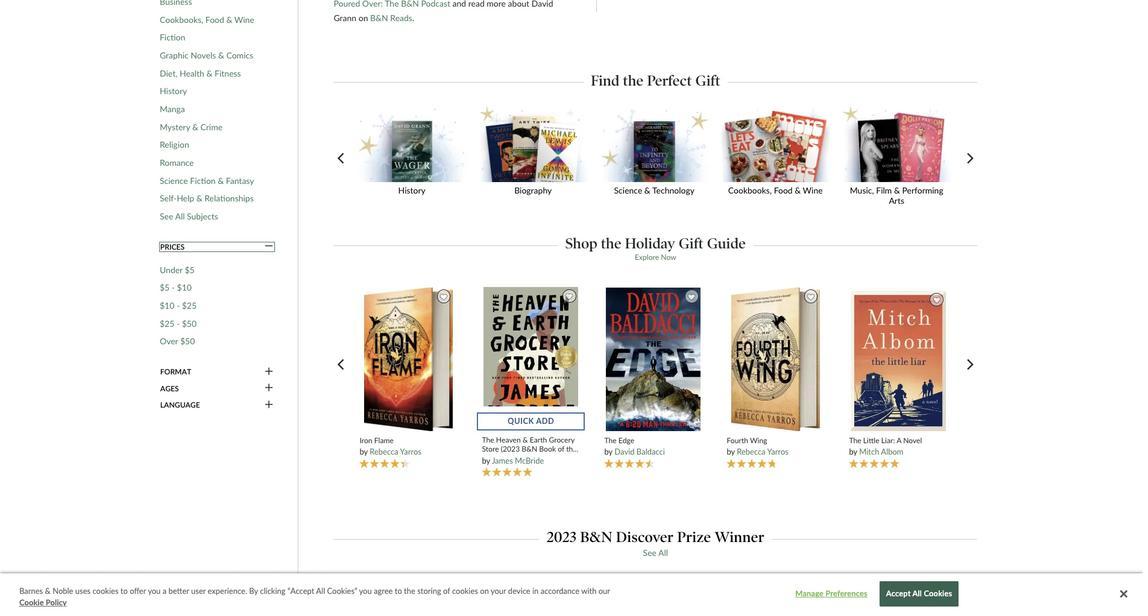 Task type: vqa. For each thing, say whether or not it's contained in the screenshot.


Task type: locate. For each thing, give the bounding box(es) containing it.
0 horizontal spatial cookies
[[93, 586, 119, 596]]

$5 down "under"
[[160, 283, 170, 293]]

yarros
[[400, 447, 422, 457], [768, 447, 789, 457]]

1 to from the left
[[121, 586, 128, 596]]

manga link
[[160, 104, 185, 114]]

gift
[[696, 72, 721, 89], [679, 235, 704, 253]]

0 horizontal spatial of
[[444, 586, 450, 596]]

rebecca yarros link for iron flame by rebecca yarros
[[370, 447, 422, 457]]

the for the edge by david baldacci
[[605, 436, 617, 445]]

1 vertical spatial cookbooks, food & wine link
[[718, 106, 839, 203]]

0 horizontal spatial food
[[206, 14, 224, 25]]

science & technology link
[[597, 106, 718, 203]]

all up the berry pickers (b&n discover prize winner)
[[659, 548, 669, 558]]

1 horizontal spatial yarros
[[768, 447, 789, 457]]

2 rebecca yarros link from the left
[[737, 447, 789, 457]]

the heaven & earth grocery store (2023 b&n book of the year)
[[482, 436, 577, 463]]

1 vertical spatial david
[[615, 447, 635, 457]]

over $50
[[160, 336, 195, 347]]

2023
[[547, 529, 577, 546]]

0 vertical spatial cookbooks, food & wine link
[[160, 14, 255, 25]]

- down "under"
[[172, 283, 175, 293]]

cookbooks, food & wine down cookbooks, food & wine image
[[729, 185, 823, 196]]

on right grann
[[359, 12, 368, 23]]

1 horizontal spatial rebecca yarros link
[[737, 447, 789, 457]]

noble
[[53, 586, 73, 596]]

b&n inside 2023 b&n discover prize winner see all
[[581, 529, 613, 546]]

1 horizontal spatial b&n
[[522, 445, 538, 454]]

by down iron
[[360, 447, 368, 457]]

& right film
[[895, 185, 901, 196]]

yarros inside iron flame by rebecca yarros
[[400, 447, 422, 457]]

2 you from the left
[[359, 586, 372, 596]]

mystery
[[160, 122, 190, 132]]

science fiction & fantasy
[[160, 175, 254, 186]]

fourth wing image
[[731, 287, 821, 432]]

of down grocery
[[558, 445, 565, 454]]

the
[[623, 72, 644, 89], [601, 235, 622, 253], [567, 445, 577, 454], [404, 586, 416, 596]]

format
[[160, 368, 191, 377]]

prize left winner)
[[711, 583, 738, 597]]

yarros down fourth wing link
[[768, 447, 789, 457]]

0 vertical spatial of
[[558, 445, 565, 454]]

uses
[[75, 586, 91, 596]]

& inside 'link'
[[218, 50, 224, 60]]

rebecca
[[370, 447, 399, 457], [737, 447, 766, 457]]

0 vertical spatial see
[[160, 211, 173, 221]]

the left berry
[[524, 583, 545, 597]]

1 vertical spatial wine
[[803, 185, 823, 196]]

1 horizontal spatial food
[[775, 185, 793, 196]]

2 yarros from the left
[[768, 447, 789, 457]]

0 horizontal spatial see
[[160, 211, 173, 221]]

b&n inside the heaven & earth grocery store (2023 b&n book of the year)
[[522, 445, 538, 454]]

b&n left the reads
[[371, 12, 388, 23]]

1 horizontal spatial david
[[615, 447, 635, 457]]

fourth
[[727, 436, 749, 445]]

0 vertical spatial $25
[[182, 301, 197, 311]]

graphic novels & comics
[[160, 50, 254, 60]]

1 vertical spatial gift
[[679, 235, 704, 253]]

david
[[532, 0, 554, 8], [615, 447, 635, 457]]

1 vertical spatial history link
[[354, 106, 475, 203]]

in
[[533, 586, 539, 596]]

the inside 'the little liar: a novel by mitch albom'
[[850, 436, 862, 445]]

- for $10
[[177, 301, 180, 311]]

0 horizontal spatial history link
[[160, 86, 187, 96]]

0 vertical spatial history link
[[160, 86, 187, 96]]

cookies right uses
[[93, 586, 119, 596]]

david baldacci link
[[615, 447, 665, 457]]

& up comics
[[227, 14, 233, 25]]

1 vertical spatial $10
[[160, 301, 175, 311]]

accept all cookies button
[[880, 582, 960, 607]]

preferences
[[826, 589, 868, 599]]

music, film & performing arts image
[[839, 106, 956, 182]]

1 vertical spatial of
[[444, 586, 450, 596]]

arts
[[890, 196, 905, 206]]

prize left winner on the right bottom of the page
[[678, 529, 712, 546]]

the left edge
[[605, 436, 617, 445]]

$5 - $10 link
[[160, 283, 192, 293]]

rebecca yarros link
[[370, 447, 422, 457], [737, 447, 789, 457]]

0 vertical spatial -
[[172, 283, 175, 293]]

1 horizontal spatial wine
[[803, 185, 823, 196]]

0 horizontal spatial yarros
[[400, 447, 422, 457]]

the inside the heaven & earth grocery store (2023 b&n book of the year)
[[567, 445, 577, 454]]

1 rebecca from the left
[[370, 447, 399, 457]]

to left offer
[[121, 586, 128, 596]]

2 horizontal spatial b&n
[[581, 529, 613, 546]]

rebecca inside the fourth wing by rebecca yarros
[[737, 447, 766, 457]]

1 vertical spatial on
[[480, 586, 489, 596]]

the heaven & earth grocery store (2023 b&n book of the year) link
[[482, 436, 580, 463]]

graphic novels & comics link
[[160, 50, 254, 61]]

0 horizontal spatial cookbooks,
[[160, 14, 203, 25]]

cookbooks, food & wine up graphic novels & comics at the top
[[160, 14, 255, 25]]

1 horizontal spatial cookbooks, food & wine link
[[718, 106, 839, 203]]

& right the health
[[207, 68, 213, 78]]

1 vertical spatial see
[[644, 548, 657, 558]]

wine up comics
[[235, 14, 255, 25]]

& left fantasy
[[218, 175, 224, 186]]

0 vertical spatial prize
[[678, 529, 712, 546]]

0 horizontal spatial rebecca
[[370, 447, 399, 457]]

more
[[487, 0, 506, 8]]

performing
[[903, 185, 944, 196]]

by down fourth
[[727, 447, 735, 457]]

plus image
[[265, 367, 273, 377], [265, 383, 273, 394]]

diet, health & fitness link
[[160, 68, 241, 79]]

history down history 'image'
[[399, 185, 426, 196]]

fiction up self-help & relationships
[[190, 175, 216, 186]]

heaven
[[496, 436, 521, 445]]

the heaven & earth grocery store (2023 b&n book of the year) image
[[483, 286, 579, 431]]

$5 right "under"
[[185, 265, 195, 275]]

1 horizontal spatial cookbooks,
[[729, 185, 772, 196]]

science down the romance link
[[160, 175, 188, 186]]

1 yarros from the left
[[400, 447, 422, 457]]

cookies
[[93, 586, 119, 596], [452, 586, 478, 596]]

0 horizontal spatial history
[[160, 86, 187, 96]]

cookbooks, down cookbooks, food & wine image
[[729, 185, 772, 196]]

0 vertical spatial b&n
[[371, 12, 388, 23]]

subjects
[[187, 211, 218, 221]]

storing
[[418, 586, 442, 596]]

wine left music,
[[803, 185, 823, 196]]

0 vertical spatial plus image
[[265, 367, 273, 377]]

accept
[[887, 589, 911, 599]]

0 vertical spatial gift
[[696, 72, 721, 89]]

about
[[508, 0, 530, 8]]

2 cookies from the left
[[452, 586, 478, 596]]

rebecca yarros link down flame
[[370, 447, 422, 457]]

1 vertical spatial discover
[[659, 583, 707, 597]]

0 horizontal spatial rebecca yarros link
[[370, 447, 422, 457]]

gift inside shop the holiday gift guide explore now
[[679, 235, 704, 253]]

food
[[206, 14, 224, 25], [775, 185, 793, 196]]

little
[[864, 436, 880, 445]]

rebecca down flame
[[370, 447, 399, 457]]

1 vertical spatial $25
[[160, 318, 175, 329]]

1 vertical spatial food
[[775, 185, 793, 196]]

1 horizontal spatial cookbooks, food & wine
[[729, 185, 823, 196]]

1 horizontal spatial you
[[359, 586, 372, 596]]

science for science fiction & fantasy
[[160, 175, 188, 186]]

0 horizontal spatial you
[[148, 586, 161, 596]]

cookbooks, food & wine link
[[160, 14, 255, 25], [718, 106, 839, 203]]

david right about
[[532, 0, 554, 8]]

james mcbride link
[[492, 456, 544, 466]]

cookbooks, up 'fiction' link
[[160, 14, 203, 25]]

1 horizontal spatial science
[[615, 185, 643, 196]]

the down grocery
[[567, 445, 577, 454]]

"accept
[[288, 586, 315, 596]]

science left technology
[[615, 185, 643, 196]]

0 horizontal spatial on
[[359, 12, 368, 23]]

to right agree
[[395, 586, 402, 596]]

music,
[[851, 185, 875, 196]]

by inside the fourth wing by rebecca yarros
[[727, 447, 735, 457]]

by inside iron flame by rebecca yarros
[[360, 447, 368, 457]]

1 vertical spatial cookbooks, food & wine
[[729, 185, 823, 196]]

$10 up $10 - $25
[[177, 283, 192, 293]]

the berry pickers (b&n discover prize winner) image
[[411, 579, 506, 615]]

discover up see all link
[[617, 529, 674, 546]]

you
[[148, 586, 161, 596], [359, 586, 372, 596]]

$25
[[182, 301, 197, 311], [160, 318, 175, 329]]

by for fourth wing by rebecca yarros
[[727, 447, 735, 457]]

& up the cookie policy link
[[45, 586, 51, 596]]

accept all cookies
[[887, 589, 953, 599]]

the left little
[[850, 436, 862, 445]]

grann
[[334, 12, 357, 23]]

1 horizontal spatial cookies
[[452, 586, 478, 596]]

see all subjects link
[[160, 211, 218, 222]]

0 vertical spatial $50
[[182, 318, 197, 329]]

2 rebecca from the left
[[737, 447, 766, 457]]

user
[[191, 586, 206, 596]]

& inside the barnes & noble uses cookies to offer you a better user experience. by clicking "accept all cookies" you agree to the storing of cookies on your device in accordance with our cookie policy
[[45, 586, 51, 596]]

1 vertical spatial -
[[177, 301, 180, 311]]

james
[[492, 456, 513, 466]]

$50 right over at the left bottom
[[180, 336, 195, 347]]

0 horizontal spatial science
[[160, 175, 188, 186]]

$25 up over at the left bottom
[[160, 318, 175, 329]]

david inside and read more about david grann on
[[532, 0, 554, 8]]

1 vertical spatial $5
[[160, 283, 170, 293]]

agree
[[374, 586, 393, 596]]

prices
[[160, 242, 185, 251]]

1 rebecca yarros link from the left
[[370, 447, 422, 457]]

1 vertical spatial b&n
[[522, 445, 538, 454]]

0 vertical spatial $5
[[185, 265, 195, 275]]

1 horizontal spatial fiction
[[190, 175, 216, 186]]

0 vertical spatial fiction
[[160, 32, 185, 42]]

1 horizontal spatial see
[[644, 548, 657, 558]]

manage preferences button
[[794, 582, 870, 606]]

edge
[[619, 436, 635, 445]]

- for $5
[[172, 283, 175, 293]]

cookies
[[925, 589, 953, 599]]

yarros down the iron flame link
[[400, 447, 422, 457]]

david down edge
[[615, 447, 635, 457]]

b&n reads .
[[371, 12, 415, 23]]

the up store
[[482, 436, 495, 445]]

& left earth
[[523, 436, 528, 445]]

0 vertical spatial cookbooks, food & wine
[[160, 14, 255, 25]]

2 vertical spatial -
[[177, 318, 180, 329]]

0 horizontal spatial to
[[121, 586, 128, 596]]

rebecca down wing at bottom
[[737, 447, 766, 457]]

all right accept on the bottom
[[913, 589, 923, 599]]

see down self-
[[160, 211, 173, 221]]

of right storing at the left bottom of the page
[[444, 586, 450, 596]]

& right novels
[[218, 50, 224, 60]]

0 vertical spatial discover
[[617, 529, 674, 546]]

- up $25 - $50
[[177, 301, 180, 311]]

1 horizontal spatial on
[[480, 586, 489, 596]]

the left storing at the left bottom of the page
[[404, 586, 416, 596]]

food down cookbooks, food & wine image
[[775, 185, 793, 196]]

0 vertical spatial cookbooks,
[[160, 14, 203, 25]]

0 horizontal spatial david
[[532, 0, 554, 8]]

you left a at left
[[148, 586, 161, 596]]

0 horizontal spatial $5
[[160, 283, 170, 293]]

quick
[[508, 417, 535, 426]]

&
[[227, 14, 233, 25], [218, 50, 224, 60], [207, 68, 213, 78], [192, 122, 198, 132], [218, 175, 224, 186], [645, 185, 651, 196], [795, 185, 801, 196], [895, 185, 901, 196], [197, 193, 203, 204], [523, 436, 528, 445], [45, 586, 51, 596]]

the for the little liar: a novel by mitch albom
[[850, 436, 862, 445]]

0 horizontal spatial cookbooks, food & wine link
[[160, 14, 255, 25]]

discover
[[617, 529, 674, 546], [659, 583, 707, 597]]

the inside the edge by david baldacci
[[605, 436, 617, 445]]

music, film & performing arts link
[[839, 106, 960, 214]]

& right help at the left of page
[[197, 193, 203, 204]]

0 vertical spatial on
[[359, 12, 368, 23]]

policy
[[46, 598, 67, 608]]

rebecca yarros link down wing at bottom
[[737, 447, 789, 457]]

gift right perfect
[[696, 72, 721, 89]]

by james mcbride
[[482, 456, 544, 466]]

privacy alert dialog
[[0, 574, 1144, 615]]

guide
[[708, 235, 746, 253]]

1 vertical spatial plus image
[[265, 383, 273, 394]]

history
[[160, 86, 187, 96], [399, 185, 426, 196]]

the inside the heaven & earth grocery store (2023 b&n book of the year)
[[482, 436, 495, 445]]

by down store
[[482, 456, 490, 466]]

the edge image
[[606, 287, 702, 432]]

history up manga
[[160, 86, 187, 96]]

2 plus image from the top
[[265, 383, 273, 394]]

0 vertical spatial wine
[[235, 14, 255, 25]]

by left the david baldacci link
[[605, 447, 613, 457]]

1 plus image from the top
[[265, 367, 273, 377]]

1 horizontal spatial rebecca
[[737, 447, 766, 457]]

b&n right 2023
[[581, 529, 613, 546]]

& inside music, film & performing arts
[[895, 185, 901, 196]]

the right shop
[[601, 235, 622, 253]]

1 horizontal spatial of
[[558, 445, 565, 454]]

rebecca inside iron flame by rebecca yarros
[[370, 447, 399, 457]]

b&n
[[371, 12, 388, 23], [522, 445, 538, 454], [581, 529, 613, 546]]

yarros inside the fourth wing by rebecca yarros
[[768, 447, 789, 457]]

by left mitch
[[850, 447, 858, 457]]

see up the berry pickers (b&n discover prize winner)
[[644, 548, 657, 558]]

berry
[[548, 583, 579, 597]]

religion link
[[160, 140, 189, 150]]

0 horizontal spatial wine
[[235, 14, 255, 25]]

1 horizontal spatial to
[[395, 586, 402, 596]]

our
[[599, 586, 611, 596]]

b&n up mcbride
[[522, 445, 538, 454]]

the little liar: a novel link
[[850, 436, 948, 445]]

2 vertical spatial b&n
[[581, 529, 613, 546]]

0 vertical spatial $10
[[177, 283, 192, 293]]

food up graphic novels & comics at the top
[[206, 14, 224, 25]]

1 horizontal spatial history
[[399, 185, 426, 196]]

all right "accept
[[316, 586, 325, 596]]

fiction up graphic
[[160, 32, 185, 42]]

cookies left your
[[452, 586, 478, 596]]

by inside the edge by david baldacci
[[605, 447, 613, 457]]

(b&n
[[625, 583, 655, 597]]

on inside and read more about david grann on
[[359, 12, 368, 23]]

david inside the edge by david baldacci
[[615, 447, 635, 457]]

- down the $10 - $25 link
[[177, 318, 180, 329]]

$50
[[182, 318, 197, 329], [180, 336, 195, 347]]

$10 down $5 - $10 link
[[160, 301, 175, 311]]

1 horizontal spatial $10
[[177, 283, 192, 293]]

gift left the guide
[[679, 235, 704, 253]]

1 vertical spatial cookbooks,
[[729, 185, 772, 196]]

rebecca yarros link for fourth wing by rebecca yarros
[[737, 447, 789, 457]]

0 horizontal spatial $25
[[160, 318, 175, 329]]

0 vertical spatial history
[[160, 86, 187, 96]]

fourth wing link
[[727, 436, 825, 445]]

0 vertical spatial david
[[532, 0, 554, 8]]

clicking
[[260, 586, 286, 596]]

on left your
[[480, 586, 489, 596]]

by
[[249, 586, 258, 596]]

b&n reads link
[[371, 12, 413, 23]]

history image
[[354, 106, 471, 182]]

mystery & crime link
[[160, 122, 223, 132]]

a
[[163, 586, 167, 596]]

you left agree
[[359, 586, 372, 596]]

$50 down the $10 - $25 link
[[182, 318, 197, 329]]

self-
[[160, 193, 177, 204]]

1 horizontal spatial $5
[[185, 265, 195, 275]]

by for iron flame by rebecca yarros
[[360, 447, 368, 457]]

$25 up $25 - $50
[[182, 301, 197, 311]]

manage preferences
[[796, 589, 868, 599]]

discover right (b&n
[[659, 583, 707, 597]]



Task type: describe. For each thing, give the bounding box(es) containing it.
0 horizontal spatial b&n
[[371, 12, 388, 23]]

shop
[[566, 235, 598, 253]]

1 vertical spatial fiction
[[190, 175, 216, 186]]

cookie policy link
[[19, 598, 67, 609]]

device
[[509, 586, 531, 596]]

$25 - $50 link
[[160, 318, 197, 329]]

the inside shop the holiday gift guide explore now
[[601, 235, 622, 253]]

0 horizontal spatial fiction
[[160, 32, 185, 42]]

all inside the barnes & noble uses cookies to offer you a better user experience. by clicking "accept all cookies" you agree to the storing of cookies on your device in accordance with our cookie policy
[[316, 586, 325, 596]]

all inside 'button'
[[913, 589, 923, 599]]

baldacci
[[637, 447, 665, 457]]

self-help & relationships
[[160, 193, 254, 204]]

yarros for iron flame by rebecca yarros
[[400, 447, 422, 457]]

& left technology
[[645, 185, 651, 196]]

minus arrow image
[[265, 242, 273, 252]]

see inside 2023 b&n discover prize winner see all
[[644, 548, 657, 558]]

see all subjects
[[160, 211, 218, 221]]

barnes
[[19, 586, 43, 596]]

biography link
[[475, 106, 597, 203]]

mitch
[[860, 447, 880, 457]]

fourth wing by rebecca yarros
[[727, 436, 789, 457]]

iron flame by rebecca yarros
[[360, 436, 422, 457]]

mcbride
[[515, 456, 544, 466]]

albom
[[882, 447, 904, 457]]

1 cookies from the left
[[93, 586, 119, 596]]

diet, health & fitness
[[160, 68, 241, 78]]

perfect
[[647, 72, 693, 89]]

see all link
[[644, 548, 669, 558]]

$10 inside $5 - $10 link
[[177, 283, 192, 293]]

0 horizontal spatial $10
[[160, 301, 175, 311]]

gift for holiday
[[679, 235, 704, 253]]

find the perfect gift
[[591, 72, 721, 89]]

of inside the heaven & earth grocery store (2023 b&n book of the year)
[[558, 445, 565, 454]]

plus image
[[265, 400, 273, 411]]

& down cookbooks, food & wine image
[[795, 185, 801, 196]]

explore now link
[[635, 253, 677, 262]]

earth
[[530, 436, 547, 445]]

plus image for ages
[[265, 383, 273, 394]]

yarros for fourth wing by rebecca yarros
[[768, 447, 789, 457]]

$25 - $50
[[160, 318, 197, 329]]

1 vertical spatial history
[[399, 185, 426, 196]]

fiction link
[[160, 32, 185, 43]]

the little liar: a novel by mitch albom
[[850, 436, 923, 457]]

liar:
[[882, 436, 896, 445]]

book
[[540, 445, 556, 454]]

science & technology
[[615, 185, 695, 196]]

2 to from the left
[[395, 586, 402, 596]]

(2023
[[501, 445, 520, 454]]

technology
[[653, 185, 695, 196]]

on inside the barnes & noble uses cookies to offer you a better user experience. by clicking "accept all cookies" you agree to the storing of cookies on your device in accordance with our cookie policy
[[480, 586, 489, 596]]

science for science & technology
[[615, 185, 643, 196]]

1 horizontal spatial history link
[[354, 106, 475, 203]]

1 you from the left
[[148, 586, 161, 596]]

see inside see all subjects link
[[160, 211, 173, 221]]

all inside 2023 b&n discover prize winner see all
[[659, 548, 669, 558]]

cookies"
[[327, 586, 358, 596]]

iron flame image
[[364, 287, 454, 432]]

1 horizontal spatial $25
[[182, 301, 197, 311]]

under $5
[[160, 265, 195, 275]]

fitness
[[215, 68, 241, 78]]

ages
[[160, 384, 179, 393]]

science & technology image
[[597, 106, 713, 182]]

comics
[[227, 50, 254, 60]]

iron
[[360, 436, 373, 445]]

and read more about david grann on
[[334, 0, 554, 23]]

the little liar: a novel image
[[851, 290, 947, 432]]

diet,
[[160, 68, 178, 78]]

crime
[[201, 122, 223, 132]]

all down help at the left of page
[[175, 211, 185, 221]]

gift for perfect
[[696, 72, 721, 89]]

explore
[[635, 253, 660, 262]]

$5 - $10
[[160, 283, 192, 293]]

rebecca for iron flame by rebecca yarros
[[370, 447, 399, 457]]

1 vertical spatial prize
[[711, 583, 738, 597]]

now
[[661, 253, 677, 262]]

cookie
[[19, 598, 44, 608]]

winner)
[[742, 583, 786, 597]]

over
[[160, 336, 178, 347]]

religion
[[160, 140, 189, 150]]

- for $25
[[177, 318, 180, 329]]

rebecca for fourth wing by rebecca yarros
[[737, 447, 766, 457]]

science fiction & fantasy link
[[160, 175, 254, 186]]

experience.
[[208, 586, 247, 596]]

the berry pickers (b&n discover prize winner)
[[524, 583, 786, 597]]

over $50 link
[[160, 336, 195, 347]]

with
[[582, 586, 597, 596]]

by inside 'the little liar: a novel by mitch albom'
[[850, 447, 858, 457]]

the right find
[[623, 72, 644, 89]]

better
[[169, 586, 189, 596]]

store
[[482, 445, 499, 454]]

format button
[[160, 367, 275, 377]]

quick add
[[508, 417, 555, 426]]

shop the holiday gift guide explore now
[[566, 235, 746, 262]]

novel
[[904, 436, 923, 445]]

romance link
[[160, 157, 194, 168]]

cookbooks, food & wine image
[[718, 106, 834, 182]]

0 vertical spatial food
[[206, 14, 224, 25]]

manga
[[160, 104, 185, 114]]

$10 - $25
[[160, 301, 197, 311]]

self-help & relationships link
[[160, 193, 254, 204]]

the for the heaven & earth grocery store (2023 b&n book of the year)
[[482, 436, 495, 445]]

accordance
[[541, 586, 580, 596]]

relationships
[[205, 193, 254, 204]]

the edge by david baldacci
[[605, 436, 665, 457]]

quick add button
[[477, 413, 585, 431]]

of inside the barnes & noble uses cookies to offer you a better user experience. by clicking "accept all cookies" you agree to the storing of cookies on your device in accordance with our cookie policy
[[444, 586, 450, 596]]

biography image
[[475, 106, 592, 182]]

and
[[453, 0, 467, 8]]

find
[[591, 72, 620, 89]]

0 horizontal spatial cookbooks, food & wine
[[160, 14, 255, 25]]

grocery
[[549, 436, 575, 445]]

novels
[[191, 50, 216, 60]]

by for the edge by david baldacci
[[605, 447, 613, 457]]

language
[[160, 401, 200, 410]]

the for the berry pickers (b&n discover prize winner)
[[524, 583, 545, 597]]

prices button
[[160, 242, 275, 252]]

1 vertical spatial $50
[[180, 336, 195, 347]]

plus image for format
[[265, 367, 273, 377]]

prize inside 2023 b&n discover prize winner see all
[[678, 529, 712, 546]]

the berry pickers (b&n discover prize winner) link
[[524, 582, 901, 599]]

manage
[[796, 589, 824, 599]]

discover inside 2023 b&n discover prize winner see all
[[617, 529, 674, 546]]

& left 'crime'
[[192, 122, 198, 132]]

the inside the barnes & noble uses cookies to offer you a better user experience. by clicking "accept all cookies" you agree to the storing of cookies on your device in accordance with our cookie policy
[[404, 586, 416, 596]]

& inside the heaven & earth grocery store (2023 b&n book of the year)
[[523, 436, 528, 445]]

winner
[[715, 529, 765, 546]]



